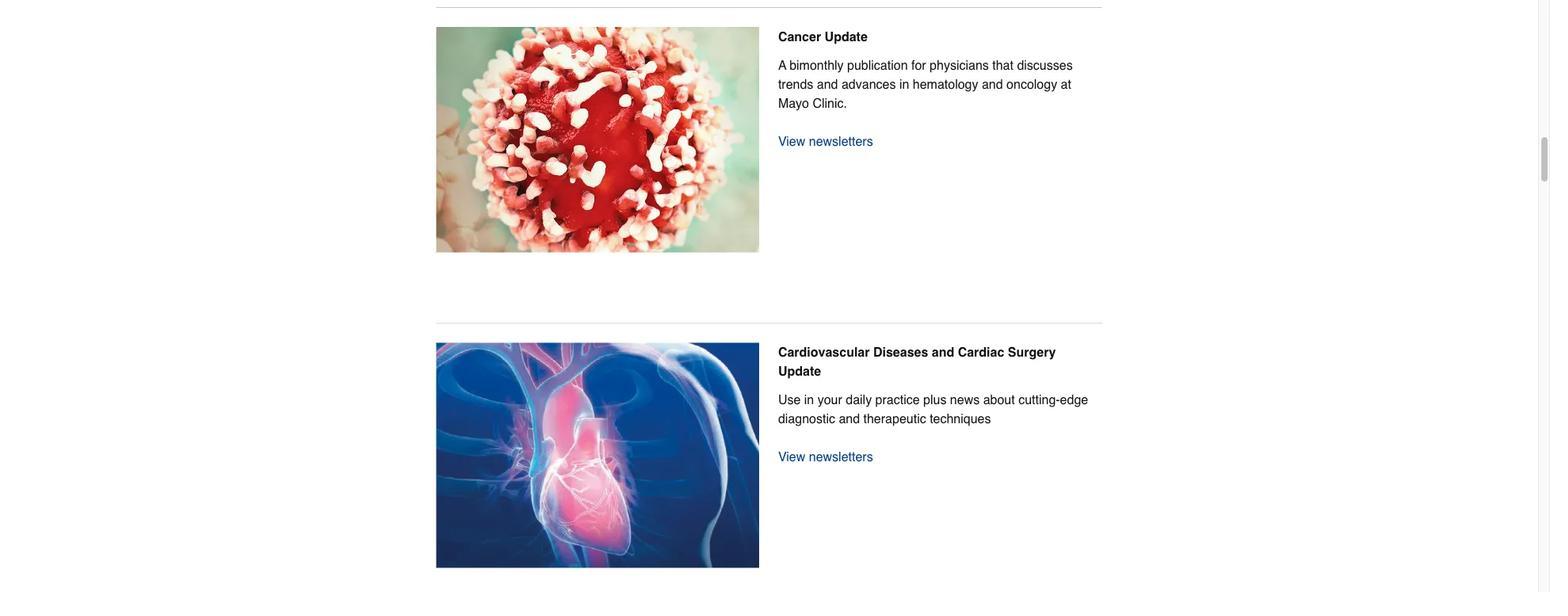 Task type: locate. For each thing, give the bounding box(es) containing it.
1 vertical spatial view newsletters
[[778, 450, 873, 464]]

bimonthly
[[790, 58, 844, 72]]

cardiovascular
[[778, 345, 870, 360]]

update up "use"
[[778, 364, 821, 379]]

view newsletters link down 'diagnostic'
[[778, 450, 873, 464]]

techniques
[[930, 412, 991, 426]]

newsletters down 'diagnostic'
[[809, 450, 873, 464]]

update up bimonthly
[[825, 29, 868, 44]]

a
[[778, 58, 786, 72]]

in down publication
[[899, 77, 909, 91]]

and inside use in your daily practice plus news about cutting-edge diagnostic and therapeutic techniques
[[839, 412, 860, 426]]

1 vertical spatial in
[[804, 393, 814, 407]]

and down the that at the right top of the page
[[982, 77, 1003, 91]]

cutting-
[[1019, 393, 1060, 407]]

newsletters down the clinic.
[[809, 134, 873, 149]]

a bimonthly publication for physicians that discusses trends and advances in hematology and oncology at mayo clinic.
[[778, 58, 1073, 111]]

0 vertical spatial update
[[825, 29, 868, 44]]

publication
[[847, 58, 908, 72]]

0 horizontal spatial update
[[778, 364, 821, 379]]

0 vertical spatial in
[[899, 77, 909, 91]]

view newsletters
[[778, 134, 873, 149], [778, 450, 873, 464]]

1 view newsletters link from the top
[[778, 134, 873, 149]]

1 view from the top
[[778, 134, 805, 149]]

plus
[[923, 393, 947, 407]]

advances
[[842, 77, 896, 91]]

2 view from the top
[[778, 450, 805, 464]]

view newsletters link
[[778, 134, 873, 149], [778, 450, 873, 464]]

in
[[899, 77, 909, 91], [804, 393, 814, 407]]

1 vertical spatial update
[[778, 364, 821, 379]]

1 vertical spatial view newsletters link
[[778, 450, 873, 464]]

daily
[[846, 393, 872, 407]]

newsletters for in
[[809, 134, 873, 149]]

newsletters
[[809, 134, 873, 149], [809, 450, 873, 464]]

mayo
[[778, 96, 809, 111]]

edge
[[1060, 393, 1088, 407]]

view down mayo
[[778, 134, 805, 149]]

practice
[[875, 393, 920, 407]]

1 vertical spatial view
[[778, 450, 805, 464]]

update
[[825, 29, 868, 44], [778, 364, 821, 379]]

1 horizontal spatial in
[[899, 77, 909, 91]]

cancer
[[778, 29, 821, 44]]

2 view newsletters from the top
[[778, 450, 873, 464]]

and down daily
[[839, 412, 860, 426]]

for
[[911, 58, 926, 72]]

diseases
[[873, 345, 928, 360]]

1 horizontal spatial update
[[825, 29, 868, 44]]

hematology
[[913, 77, 978, 91]]

clinic.
[[813, 96, 847, 111]]

trends
[[778, 77, 813, 91]]

view down 'diagnostic'
[[778, 450, 805, 464]]

view
[[778, 134, 805, 149], [778, 450, 805, 464]]

1 newsletters from the top
[[809, 134, 873, 149]]

view newsletters down the clinic.
[[778, 134, 873, 149]]

in up 'diagnostic'
[[804, 393, 814, 407]]

and left 'cardiac'
[[932, 345, 954, 360]]

1 view newsletters from the top
[[778, 134, 873, 149]]

view newsletters down 'diagnostic'
[[778, 450, 873, 464]]

physicians
[[930, 58, 989, 72]]

1 vertical spatial newsletters
[[809, 450, 873, 464]]

2 view newsletters link from the top
[[778, 450, 873, 464]]

in inside a bimonthly publication for physicians that discusses trends and advances in hematology and oncology at mayo clinic.
[[899, 77, 909, 91]]

view newsletters for use in your daily practice plus news about cutting-edge diagnostic and therapeutic techniques
[[778, 450, 873, 464]]

that
[[993, 58, 1014, 72]]

0 vertical spatial view newsletters link
[[778, 134, 873, 149]]

diagnostic
[[778, 412, 835, 426]]

your
[[818, 393, 842, 407]]

view newsletters link down the clinic.
[[778, 134, 873, 149]]

0 vertical spatial view newsletters
[[778, 134, 873, 149]]

use
[[778, 393, 801, 407]]

discusses
[[1017, 58, 1073, 72]]

0 vertical spatial newsletters
[[809, 134, 873, 149]]

update inside cardiovascular diseases and cardiac surgery update
[[778, 364, 821, 379]]

in inside use in your daily practice plus news about cutting-edge diagnostic and therapeutic techniques
[[804, 393, 814, 407]]

0 vertical spatial view
[[778, 134, 805, 149]]

0 horizontal spatial in
[[804, 393, 814, 407]]

and
[[817, 77, 838, 91], [982, 77, 1003, 91], [932, 345, 954, 360], [839, 412, 860, 426]]

2 newsletters from the top
[[809, 450, 873, 464]]



Task type: vqa. For each thing, say whether or not it's contained in the screenshot.
left Dr.
no



Task type: describe. For each thing, give the bounding box(es) containing it.
cancer update
[[778, 29, 868, 44]]

and up the clinic.
[[817, 77, 838, 91]]

view for a bimonthly publication for physicians that discusses trends and advances in hematology and oncology at mayo clinic.
[[778, 134, 805, 149]]

use in your daily practice plus news about cutting-edge diagnostic and therapeutic techniques
[[778, 393, 1088, 426]]

at
[[1061, 77, 1071, 91]]

therapeutic
[[864, 412, 926, 426]]

oncology
[[1007, 77, 1057, 91]]

view newsletters for a bimonthly publication for physicians that discusses trends and advances in hematology and oncology at mayo clinic.
[[778, 134, 873, 149]]

surgery
[[1008, 345, 1056, 360]]

and inside cardiovascular diseases and cardiac surgery update
[[932, 345, 954, 360]]

cardiovascular diseases and cardiac surgery update
[[778, 345, 1056, 379]]

news
[[950, 393, 980, 407]]

about
[[983, 393, 1015, 407]]

cardiac
[[958, 345, 1004, 360]]

view newsletters link for use in your daily practice plus news about cutting-edge diagnostic and therapeutic techniques
[[778, 450, 873, 464]]

view newsletters link for a bimonthly publication for physicians that discusses trends and advances in hematology and oncology at mayo clinic.
[[778, 134, 873, 149]]

newsletters for diagnostic
[[809, 450, 873, 464]]

view for use in your daily practice plus news about cutting-edge diagnostic and therapeutic techniques
[[778, 450, 805, 464]]



